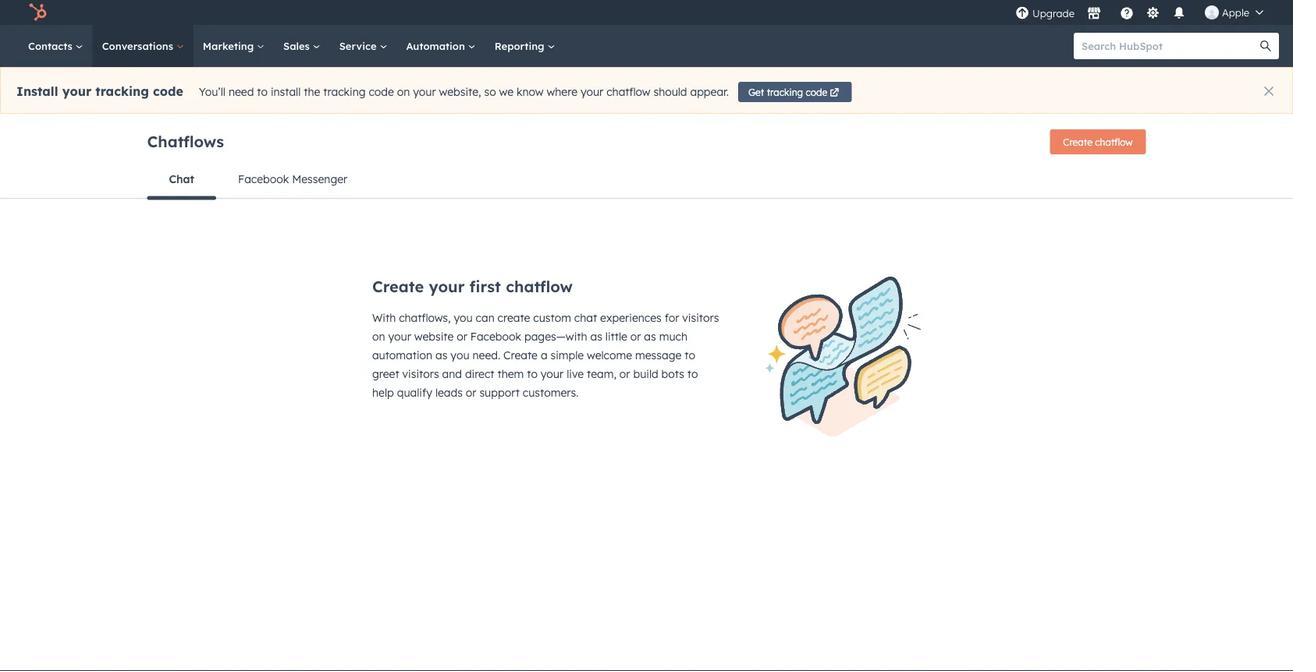 Task type: describe. For each thing, give the bounding box(es) containing it.
help image
[[1120, 7, 1134, 21]]

1 vertical spatial you
[[451, 349, 469, 362]]

chat button
[[147, 161, 216, 200]]

navigation containing chat
[[147, 161, 1146, 200]]

conversations
[[102, 39, 176, 52]]

pages—with
[[524, 330, 587, 344]]

your up chatflows,
[[429, 277, 465, 297]]

simple
[[551, 349, 584, 362]]

help
[[372, 386, 394, 400]]

contacts
[[28, 39, 75, 52]]

settings link
[[1143, 4, 1163, 21]]

to right bots at the bottom right of page
[[687, 368, 698, 381]]

2 horizontal spatial tracking
[[767, 86, 803, 98]]

reporting link
[[485, 25, 565, 67]]

apple lee image
[[1205, 5, 1219, 20]]

build
[[633, 368, 658, 381]]

1 horizontal spatial visitors
[[682, 311, 719, 325]]

get tracking code
[[748, 86, 827, 98]]

marketing link
[[193, 25, 274, 67]]

them
[[497, 368, 524, 381]]

apple
[[1222, 6, 1249, 19]]

automation
[[372, 349, 432, 362]]

you'll need to install the tracking code on your website, so we know where your chatflow should appear.
[[199, 85, 729, 99]]

upgrade image
[[1015, 7, 1029, 21]]

sales link
[[274, 25, 330, 67]]

contacts link
[[19, 25, 93, 67]]

facebook inside with chatflows, you can create custom chat experiences for visitors on your website or facebook pages—with as little or as much automation as you need. create a simple welcome message to greet visitors and direct them to your live team, or build bots to help qualify leads or support customers.
[[470, 330, 521, 344]]

hubspot link
[[19, 3, 59, 22]]

0 horizontal spatial code
[[153, 84, 183, 99]]

your up customers.
[[541, 368, 564, 381]]

website
[[414, 330, 454, 344]]

2 horizontal spatial as
[[644, 330, 656, 344]]

team,
[[587, 368, 616, 381]]

create chatflow
[[1063, 136, 1133, 148]]

your up automation
[[388, 330, 411, 344]]

chatflow inside install your tracking code alert
[[607, 85, 650, 99]]

need.
[[472, 349, 500, 362]]

your right install
[[62, 84, 91, 99]]

facebook inside button
[[238, 172, 289, 186]]

service
[[339, 39, 380, 52]]

bots
[[661, 368, 684, 381]]

search image
[[1260, 41, 1271, 52]]

marketplaces image
[[1087, 7, 1101, 21]]

marketing
[[203, 39, 257, 52]]

install
[[271, 85, 301, 99]]

you'll
[[199, 85, 226, 99]]

automation link
[[397, 25, 485, 67]]

automation
[[406, 39, 468, 52]]

to inside install your tracking code alert
[[257, 85, 268, 99]]

message
[[635, 349, 682, 362]]

install your tracking code
[[16, 84, 183, 99]]

website,
[[439, 85, 481, 99]]

know
[[517, 85, 544, 99]]

search button
[[1253, 33, 1279, 59]]

facebook messenger
[[238, 172, 347, 186]]

leads
[[435, 386, 463, 400]]

2 horizontal spatial code
[[806, 86, 827, 98]]

settings image
[[1146, 7, 1160, 21]]

create chatflow button
[[1050, 130, 1146, 155]]

qualify
[[397, 386, 432, 400]]

your right where
[[581, 85, 604, 99]]

1 horizontal spatial tracking
[[323, 85, 366, 99]]

so
[[484, 85, 496, 99]]

facebook messenger button
[[216, 161, 369, 198]]

Search HubSpot search field
[[1074, 33, 1265, 59]]

much
[[659, 330, 688, 344]]

should
[[654, 85, 687, 99]]

conversations link
[[93, 25, 193, 67]]

where
[[547, 85, 577, 99]]

chatflows banner
[[147, 125, 1146, 161]]



Task type: vqa. For each thing, say whether or not it's contained in the screenshot.
go over old, unclaimed clients lists and remove ones that are no longer relevant.
no



Task type: locate. For each thing, give the bounding box(es) containing it.
create inside "create chatflow" button
[[1063, 136, 1092, 148]]

can
[[476, 311, 495, 325]]

tracking right the the
[[323, 85, 366, 99]]

visitors up qualify
[[402, 368, 439, 381]]

1 vertical spatial visitors
[[402, 368, 439, 381]]

menu containing apple
[[1014, 0, 1274, 25]]

facebook left messenger
[[238, 172, 289, 186]]

0 horizontal spatial create
[[372, 277, 424, 297]]

on inside install your tracking code alert
[[397, 85, 410, 99]]

create
[[1063, 136, 1092, 148], [372, 277, 424, 297], [503, 349, 538, 362]]

need
[[229, 85, 254, 99]]

1 vertical spatial facebook
[[470, 330, 521, 344]]

install your tracking code alert
[[0, 67, 1293, 114]]

or down direct
[[466, 386, 476, 400]]

welcome
[[587, 349, 632, 362]]

as up message
[[644, 330, 656, 344]]

1 horizontal spatial on
[[397, 85, 410, 99]]

1 horizontal spatial facebook
[[470, 330, 521, 344]]

or down experiences on the top of the page
[[630, 330, 641, 344]]

chatflow
[[607, 85, 650, 99], [1095, 136, 1133, 148], [506, 277, 573, 297]]

0 horizontal spatial on
[[372, 330, 385, 344]]

or right 'website'
[[457, 330, 467, 344]]

0 vertical spatial you
[[454, 311, 473, 325]]

for
[[665, 311, 679, 325]]

0 horizontal spatial as
[[435, 349, 448, 362]]

your
[[62, 84, 91, 99], [413, 85, 436, 99], [581, 85, 604, 99], [429, 277, 465, 297], [388, 330, 411, 344], [541, 368, 564, 381]]

greet
[[372, 368, 399, 381]]

messenger
[[292, 172, 347, 186]]

we
[[499, 85, 514, 99]]

0 horizontal spatial tracking
[[95, 84, 149, 99]]

visitors right for
[[682, 311, 719, 325]]

2 vertical spatial chatflow
[[506, 277, 573, 297]]

reporting
[[495, 39, 547, 52]]

chatflows,
[[399, 311, 451, 325]]

1 vertical spatial on
[[372, 330, 385, 344]]

on down with
[[372, 330, 385, 344]]

marketplaces button
[[1078, 0, 1110, 25]]

create inside with chatflows, you can create custom chat experiences for visitors on your website or facebook pages—with as little or as much automation as you need. create a simple welcome message to greet visitors and direct them to your live team, or build bots to help qualify leads or support customers.
[[503, 349, 538, 362]]

your left website,
[[413, 85, 436, 99]]

with chatflows, you can create custom chat experiences for visitors on your website or facebook pages—with as little or as much automation as you need. create a simple welcome message to greet visitors and direct them to your live team, or build bots to help qualify leads or support customers.
[[372, 311, 719, 400]]

create for create chatflow
[[1063, 136, 1092, 148]]

code
[[153, 84, 183, 99], [369, 85, 394, 99], [806, 86, 827, 98]]

2 horizontal spatial create
[[1063, 136, 1092, 148]]

as down 'website'
[[435, 349, 448, 362]]

appear.
[[690, 85, 729, 99]]

0 vertical spatial chatflow
[[607, 85, 650, 99]]

or
[[457, 330, 467, 344], [630, 330, 641, 344], [620, 368, 630, 381], [466, 386, 476, 400]]

hubspot image
[[28, 3, 47, 22]]

1 horizontal spatial create
[[503, 349, 538, 362]]

0 vertical spatial create
[[1063, 136, 1092, 148]]

0 vertical spatial visitors
[[682, 311, 719, 325]]

custom
[[533, 311, 571, 325]]

to down "much"
[[685, 349, 695, 362]]

1 vertical spatial chatflow
[[1095, 136, 1133, 148]]

1 horizontal spatial code
[[369, 85, 394, 99]]

with
[[372, 311, 396, 325]]

you left can
[[454, 311, 473, 325]]

on
[[397, 85, 410, 99], [372, 330, 385, 344]]

notifications image
[[1172, 7, 1186, 21]]

and
[[442, 368, 462, 381]]

menu
[[1014, 0, 1274, 25]]

chat
[[169, 172, 194, 186]]

0 horizontal spatial visitors
[[402, 368, 439, 381]]

facebook up need.
[[470, 330, 521, 344]]

on inside with chatflows, you can create custom chat experiences for visitors on your website or facebook pages—with as little or as much automation as you need. create a simple welcome message to greet visitors and direct them to your live team, or build bots to help qualify leads or support customers.
[[372, 330, 385, 344]]

0 vertical spatial on
[[397, 85, 410, 99]]

support
[[479, 386, 520, 400]]

you up 'and'
[[451, 349, 469, 362]]

navigation
[[147, 161, 1146, 200]]

get
[[748, 86, 764, 98]]

as
[[590, 330, 602, 344], [644, 330, 656, 344], [435, 349, 448, 362]]

close image
[[1264, 87, 1274, 96]]

create
[[498, 311, 530, 325]]

0 horizontal spatial chatflow
[[506, 277, 573, 297]]

to right need
[[257, 85, 268, 99]]

upgrade
[[1032, 7, 1075, 20]]

experiences
[[600, 311, 662, 325]]

2 vertical spatial create
[[503, 349, 538, 362]]

on left website,
[[397, 85, 410, 99]]

install
[[16, 84, 58, 99]]

code right get
[[806, 86, 827, 98]]

little
[[605, 330, 627, 344]]

service link
[[330, 25, 397, 67]]

facebook
[[238, 172, 289, 186], [470, 330, 521, 344]]

chatflows
[[147, 131, 224, 151]]

get tracking code link
[[738, 82, 852, 102]]

apple button
[[1196, 0, 1273, 25]]

0 horizontal spatial facebook
[[238, 172, 289, 186]]

sales
[[283, 39, 313, 52]]

create for create your first chatflow
[[372, 277, 424, 297]]

help button
[[1114, 0, 1140, 25]]

as left little
[[590, 330, 602, 344]]

live
[[567, 368, 584, 381]]

a
[[541, 349, 548, 362]]

first
[[469, 277, 501, 297]]

code down service link
[[369, 85, 394, 99]]

or left build
[[620, 368, 630, 381]]

code left the you'll
[[153, 84, 183, 99]]

the
[[304, 85, 320, 99]]

tracking
[[95, 84, 149, 99], [323, 85, 366, 99], [767, 86, 803, 98]]

you
[[454, 311, 473, 325], [451, 349, 469, 362]]

2 horizontal spatial chatflow
[[1095, 136, 1133, 148]]

notifications button
[[1166, 0, 1192, 25]]

visitors
[[682, 311, 719, 325], [402, 368, 439, 381]]

to
[[257, 85, 268, 99], [685, 349, 695, 362], [527, 368, 538, 381], [687, 368, 698, 381]]

customers.
[[523, 386, 579, 400]]

1 horizontal spatial as
[[590, 330, 602, 344]]

direct
[[465, 368, 494, 381]]

tracking down conversations
[[95, 84, 149, 99]]

1 horizontal spatial chatflow
[[607, 85, 650, 99]]

1 vertical spatial create
[[372, 277, 424, 297]]

create your first chatflow
[[372, 277, 573, 297]]

to right them
[[527, 368, 538, 381]]

tracking right get
[[767, 86, 803, 98]]

chatflow inside "create chatflow" button
[[1095, 136, 1133, 148]]

0 vertical spatial facebook
[[238, 172, 289, 186]]

chat
[[574, 311, 597, 325]]



